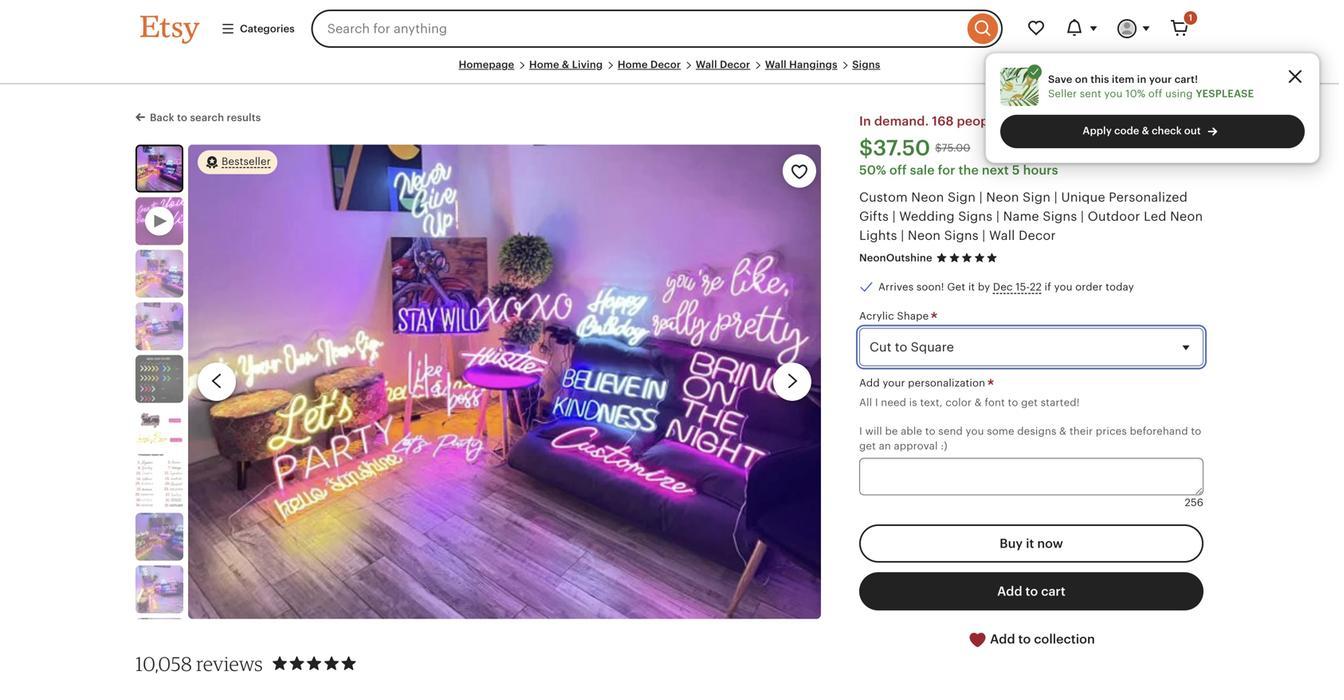 Task type: locate. For each thing, give the bounding box(es) containing it.
sign down "50% off sale for the next 5 hours"
[[948, 190, 976, 204]]

& inside menu bar
[[562, 59, 570, 71]]

2 horizontal spatial you
[[1105, 88, 1123, 100]]

1 horizontal spatial the
[[1092, 114, 1112, 129]]

this
[[1091, 73, 1110, 85], [1052, 114, 1074, 129]]

home down search for anything text box
[[618, 59, 648, 71]]

0 vertical spatial the
[[1092, 114, 1112, 129]]

wall for wall decor
[[696, 59, 718, 71]]

this down seller
[[1052, 114, 1074, 129]]

i inside i will be able to send you some designs & their prices beforehand to get an approval :)
[[860, 426, 863, 438]]

back to search results
[[150, 112, 261, 124]]

you right if
[[1055, 281, 1073, 293]]

1 horizontal spatial decor
[[720, 59, 751, 71]]

| down unique
[[1081, 209, 1085, 224]]

neonoutshine link
[[860, 252, 933, 264]]

1 vertical spatial off
[[890, 163, 907, 177]]

0 horizontal spatial this
[[1052, 114, 1074, 129]]

wall decor
[[696, 59, 751, 71]]

get up designs
[[1022, 397, 1038, 409]]

decor
[[651, 59, 681, 71], [720, 59, 751, 71], [1019, 228, 1057, 243]]

wall down name
[[990, 228, 1016, 243]]

cart
[[1042, 585, 1066, 599]]

able
[[901, 426, 923, 438]]

2 vertical spatial you
[[966, 426, 985, 438]]

cart!
[[1175, 73, 1199, 85]]

custom neon sign neon sign unique personalized gifts image 8 image
[[136, 566, 183, 614]]

add up all
[[860, 377, 880, 389]]

0 horizontal spatial home
[[529, 59, 560, 71]]

sent
[[1080, 88, 1102, 100]]

an
[[879, 440, 892, 452]]

using
[[1166, 88, 1194, 100]]

0 horizontal spatial your
[[883, 377, 906, 389]]

neon
[[912, 190, 945, 204], [987, 190, 1020, 204], [1171, 209, 1204, 224], [908, 228, 941, 243]]

Add your personalization text field
[[860, 458, 1204, 496]]

1 horizontal spatial wall
[[766, 59, 787, 71]]

None search field
[[312, 10, 1003, 48]]

1 horizontal spatial it
[[1027, 537, 1035, 551]]

to
[[177, 112, 188, 124], [1008, 397, 1019, 409], [926, 426, 936, 438], [1192, 426, 1202, 438], [1026, 585, 1039, 599], [1019, 632, 1032, 647]]

& inside i will be able to send you some designs & their prices beforehand to get an approval :)
[[1060, 426, 1067, 438]]

24
[[1140, 114, 1156, 129]]

wall inside custom neon sign | neon sign | unique personalized gifts | wedding signs | name signs  |  outdoor led neon lights | neon signs | wall decor
[[990, 228, 1016, 243]]

homepage
[[459, 59, 515, 71]]

to right beforehand
[[1192, 426, 1202, 438]]

256
[[1185, 497, 1204, 509]]

1 horizontal spatial your
[[1150, 73, 1173, 85]]

0 horizontal spatial custom neon sign neon sign unique personalized gifts image 1 image
[[137, 146, 182, 191]]

1 horizontal spatial off
[[1149, 88, 1163, 100]]

0 vertical spatial you
[[1105, 88, 1123, 100]]

homepage link
[[459, 59, 515, 71]]

decor down name
[[1019, 228, 1057, 243]]

0 horizontal spatial the
[[959, 163, 979, 177]]

menu bar containing homepage
[[140, 57, 1200, 85]]

wall hangings
[[766, 59, 838, 71]]

0 horizontal spatial get
[[860, 440, 877, 452]]

categories
[[240, 23, 295, 35]]

demand.
[[875, 114, 929, 129]]

wall down categories banner
[[696, 59, 718, 71]]

| left unique
[[1055, 190, 1058, 204]]

the right for
[[959, 163, 979, 177]]

seller
[[1049, 88, 1078, 100]]

decor down categories banner
[[651, 59, 681, 71]]

to inside 'link'
[[177, 112, 188, 124]]

home left living
[[529, 59, 560, 71]]

send
[[939, 426, 963, 438]]

your inside save on this item in your cart! seller sent you 10% off using yesplease
[[1150, 73, 1173, 85]]

home for home decor
[[618, 59, 648, 71]]

1 link
[[1161, 10, 1200, 48]]

off right 10%
[[1149, 88, 1163, 100]]

& left font
[[975, 397, 982, 409]]

0 horizontal spatial you
[[966, 426, 985, 438]]

neon up wedding
[[912, 190, 945, 204]]

0 horizontal spatial sign
[[948, 190, 976, 204]]

sign up name
[[1023, 190, 1051, 204]]

1 horizontal spatial you
[[1055, 281, 1073, 293]]

signs down wedding
[[945, 228, 979, 243]]

1 vertical spatial this
[[1052, 114, 1074, 129]]

it inside button
[[1027, 537, 1035, 551]]

neon up name
[[987, 190, 1020, 204]]

off
[[1149, 88, 1163, 100], [890, 163, 907, 177]]

you inside save on this item in your cart! seller sent you 10% off using yesplease
[[1105, 88, 1123, 100]]

1 horizontal spatial this
[[1091, 73, 1110, 85]]

their
[[1070, 426, 1094, 438]]

0 horizontal spatial decor
[[651, 59, 681, 71]]

home for home & living
[[529, 59, 560, 71]]

your
[[1150, 73, 1173, 85], [883, 377, 906, 389]]

1 vertical spatial add
[[998, 585, 1023, 599]]

collection
[[1035, 632, 1096, 647]]

1 horizontal spatial sign
[[1023, 190, 1051, 204]]

off down '$37.50'
[[890, 163, 907, 177]]

| left name
[[997, 209, 1000, 224]]

will
[[866, 426, 883, 438]]

add to cart button
[[860, 573, 1204, 611]]

apply code & check out link
[[1001, 115, 1306, 148]]

2 home from the left
[[618, 59, 648, 71]]

the
[[1092, 114, 1112, 129], [959, 163, 979, 177]]

0 horizontal spatial i
[[860, 426, 863, 438]]

approval
[[894, 440, 938, 452]]

buy it now button
[[860, 525, 1204, 563]]

to right back
[[177, 112, 188, 124]]

it left 'by'
[[969, 281, 976, 293]]

|
[[980, 190, 983, 204], [1055, 190, 1058, 204], [893, 209, 896, 224], [997, 209, 1000, 224], [1081, 209, 1085, 224], [901, 228, 905, 243], [983, 228, 986, 243]]

hours.
[[1159, 114, 1198, 129]]

$75.00
[[936, 142, 971, 154]]

home decor link
[[618, 59, 681, 71]]

1 vertical spatial it
[[1027, 537, 1035, 551]]

sign
[[948, 190, 976, 204], [1023, 190, 1051, 204]]

you down item
[[1105, 88, 1123, 100]]

1 vertical spatial your
[[883, 377, 906, 389]]

2 horizontal spatial wall
[[990, 228, 1016, 243]]

| right gifts
[[893, 209, 896, 224]]

1 horizontal spatial custom neon sign neon sign unique personalized gifts image 1 image
[[188, 145, 821, 620]]

get down will
[[860, 440, 877, 452]]

1 vertical spatial you
[[1055, 281, 1073, 293]]

custom neon sign neon sign unique personalized gifts image 6 image
[[136, 460, 183, 508]]

custom neon sign neon sign unique personalized gifts image 1 image
[[188, 145, 821, 620], [137, 146, 182, 191]]

lights
[[860, 228, 898, 243]]

&
[[562, 59, 570, 71], [1142, 125, 1150, 137], [975, 397, 982, 409], [1060, 426, 1067, 438]]

today
[[1106, 281, 1135, 293]]

in down sent
[[1077, 114, 1089, 129]]

in demand. 168 people bought this in the last 24 hours.
[[860, 114, 1198, 129]]

it
[[969, 281, 976, 293], [1027, 537, 1035, 551]]

in
[[1138, 73, 1147, 85], [1077, 114, 1089, 129]]

color
[[946, 397, 972, 409]]

0 horizontal spatial it
[[969, 281, 976, 293]]

arrives soon! get it by dec 15-22 if you order today
[[879, 281, 1135, 293]]

your up need on the right of page
[[883, 377, 906, 389]]

0 vertical spatial i
[[876, 397, 879, 409]]

i right all
[[876, 397, 879, 409]]

none search field inside categories banner
[[312, 10, 1003, 48]]

1 vertical spatial get
[[860, 440, 877, 452]]

1 horizontal spatial in
[[1138, 73, 1147, 85]]

get inside i will be able to send you some designs & their prices beforehand to get an approval :)
[[860, 440, 877, 452]]

signs right hangings at the top of the page
[[853, 59, 881, 71]]

| up 'by'
[[983, 228, 986, 243]]

& left the their on the bottom of page
[[1060, 426, 1067, 438]]

i left will
[[860, 426, 863, 438]]

to right able
[[926, 426, 936, 438]]

you
[[1105, 88, 1123, 100], [1055, 281, 1073, 293], [966, 426, 985, 438]]

your up using
[[1150, 73, 1173, 85]]

add left cart
[[998, 585, 1023, 599]]

buy
[[1000, 537, 1023, 551]]

1 horizontal spatial get
[[1022, 397, 1038, 409]]

now
[[1038, 537, 1064, 551]]

5
[[1013, 163, 1021, 177]]

0 vertical spatial in
[[1138, 73, 1147, 85]]

you right send
[[966, 426, 985, 438]]

text,
[[921, 397, 943, 409]]

0 vertical spatial your
[[1150, 73, 1173, 85]]

1 home from the left
[[529, 59, 560, 71]]

this up sent
[[1091, 73, 1110, 85]]

decor for wall decor
[[720, 59, 751, 71]]

0 horizontal spatial wall
[[696, 59, 718, 71]]

& left living
[[562, 59, 570, 71]]

add down add to cart button
[[991, 632, 1016, 647]]

it right buy
[[1027, 537, 1035, 551]]

in inside save on this item in your cart! seller sent you 10% off using yesplease
[[1138, 73, 1147, 85]]

add your personalization
[[860, 377, 989, 389]]

decor left wall hangings link
[[720, 59, 751, 71]]

1 horizontal spatial home
[[618, 59, 648, 71]]

0 horizontal spatial off
[[890, 163, 907, 177]]

neon down wedding
[[908, 228, 941, 243]]

add
[[860, 377, 880, 389], [998, 585, 1023, 599], [991, 632, 1016, 647]]

menu bar
[[140, 57, 1200, 85]]

font
[[985, 397, 1006, 409]]

acrylic shape
[[860, 310, 932, 322]]

the left last
[[1092, 114, 1112, 129]]

get
[[1022, 397, 1038, 409], [860, 440, 877, 452]]

1 vertical spatial i
[[860, 426, 863, 438]]

0 horizontal spatial in
[[1077, 114, 1089, 129]]

wedding
[[900, 209, 955, 224]]

| up neonoutshine link
[[901, 228, 905, 243]]

signs
[[853, 59, 881, 71], [959, 209, 993, 224], [1043, 209, 1078, 224], [945, 228, 979, 243]]

neon right led
[[1171, 209, 1204, 224]]

0 vertical spatial this
[[1091, 73, 1110, 85]]

people
[[957, 114, 1000, 129]]

:)
[[941, 440, 948, 452]]

i
[[876, 397, 879, 409], [860, 426, 863, 438]]

order
[[1076, 281, 1103, 293]]

home
[[529, 59, 560, 71], [618, 59, 648, 71]]

1 vertical spatial in
[[1077, 114, 1089, 129]]

in up 10%
[[1138, 73, 1147, 85]]

wall left hangings at the top of the page
[[766, 59, 787, 71]]

acrylic
[[860, 310, 895, 322]]

2 horizontal spatial decor
[[1019, 228, 1057, 243]]

1 vertical spatial the
[[959, 163, 979, 177]]

0 vertical spatial off
[[1149, 88, 1163, 100]]

| down next
[[980, 190, 983, 204]]

to right font
[[1008, 397, 1019, 409]]

2 vertical spatial add
[[991, 632, 1016, 647]]

bought
[[1004, 114, 1048, 129]]

off inside save on this item in your cart! seller sent you 10% off using yesplease
[[1149, 88, 1163, 100]]

0 vertical spatial add
[[860, 377, 880, 389]]



Task type: vqa. For each thing, say whether or not it's contained in the screenshot.
MENU BAR
yes



Task type: describe. For each thing, give the bounding box(es) containing it.
& right code
[[1142, 125, 1150, 137]]

10%
[[1126, 88, 1146, 100]]

some
[[988, 426, 1015, 438]]

yesplease
[[1196, 88, 1255, 100]]

home & living link
[[529, 59, 603, 71]]

apply code & check out
[[1083, 125, 1202, 137]]

neonoutshine
[[860, 252, 933, 264]]

hangings
[[790, 59, 838, 71]]

gifts
[[860, 209, 889, 224]]

started!
[[1041, 397, 1080, 409]]

categories button
[[209, 14, 307, 43]]

custom neon sign neon sign unique personalized gifts image 5 image
[[136, 408, 183, 456]]

bestseller button
[[198, 149, 277, 175]]

wall hangings link
[[766, 59, 838, 71]]

unique
[[1062, 190, 1106, 204]]

0 vertical spatial it
[[969, 281, 976, 293]]

50% off sale for the next 5 hours
[[860, 163, 1059, 177]]

shape
[[898, 310, 929, 322]]

is
[[910, 397, 918, 409]]

prices
[[1096, 426, 1128, 438]]

sale
[[911, 163, 935, 177]]

custom neon sign neon sign unique personalized gifts image 7 image
[[136, 513, 183, 561]]

wall decor link
[[696, 59, 751, 71]]

custom neon sign neon sign unique personalized gifts image 4 image
[[136, 355, 183, 403]]

home decor
[[618, 59, 681, 71]]

22
[[1030, 281, 1042, 293]]

item
[[1112, 73, 1135, 85]]

you inside i will be able to send you some designs & their prices beforehand to get an approval :)
[[966, 426, 985, 438]]

next
[[982, 163, 1010, 177]]

bestseller
[[222, 155, 271, 167]]

add to collection
[[988, 632, 1096, 647]]

50%
[[860, 163, 887, 177]]

custom neon sign | neon sign | unique personalized gifts | wedding signs | name signs  |  outdoor led neon lights | neon signs | wall decor
[[860, 190, 1204, 243]]

$37.50
[[860, 136, 931, 160]]

living
[[572, 59, 603, 71]]

outdoor
[[1088, 209, 1141, 224]]

custom neon sign neon sign unique personalized gifts image 3 image
[[136, 302, 183, 350]]

led
[[1144, 209, 1167, 224]]

hours
[[1024, 163, 1059, 177]]

personalized
[[1110, 190, 1188, 204]]

1
[[1189, 13, 1193, 23]]

to left collection
[[1019, 632, 1032, 647]]

beforehand
[[1131, 426, 1189, 438]]

to left cart
[[1026, 585, 1039, 599]]

signs down unique
[[1043, 209, 1078, 224]]

for
[[938, 163, 956, 177]]

0 vertical spatial get
[[1022, 397, 1038, 409]]

in
[[860, 114, 872, 129]]

if
[[1045, 281, 1052, 293]]

last
[[1115, 114, 1137, 129]]

custom
[[860, 190, 908, 204]]

back
[[150, 112, 175, 124]]

save
[[1049, 73, 1073, 85]]

wall for wall hangings
[[766, 59, 787, 71]]

home & living
[[529, 59, 603, 71]]

1 sign from the left
[[948, 190, 976, 204]]

decor inside custom neon sign | neon sign | unique personalized gifts | wedding signs | name signs  |  outdoor led neon lights | neon signs | wall decor
[[1019, 228, 1057, 243]]

arrives
[[879, 281, 914, 293]]

soon! get
[[917, 281, 966, 293]]

1 horizontal spatial i
[[876, 397, 879, 409]]

need
[[882, 397, 907, 409]]

be
[[886, 426, 898, 438]]

search
[[190, 112, 224, 124]]

save on this item in your cart! seller sent you 10% off using yesplease
[[1049, 73, 1255, 100]]

name
[[1004, 209, 1040, 224]]

signs link
[[853, 59, 881, 71]]

signs inside menu bar
[[853, 59, 881, 71]]

add for add to cart
[[998, 585, 1023, 599]]

this inside save on this item in your cart! seller sent you 10% off using yesplease
[[1091, 73, 1110, 85]]

2 sign from the left
[[1023, 190, 1051, 204]]

results
[[227, 112, 261, 124]]

all
[[860, 397, 873, 409]]

back to search results link
[[136, 109, 261, 125]]

$37.50 $75.00
[[860, 136, 971, 160]]

15-
[[1016, 281, 1030, 293]]

add to collection button
[[860, 620, 1204, 660]]

Search for anything text field
[[312, 10, 964, 48]]

add for add your personalization
[[860, 377, 880, 389]]

i will be able to send you some designs & their prices beforehand to get an approval :)
[[860, 426, 1202, 452]]

dec
[[994, 281, 1013, 293]]

designs
[[1018, 426, 1057, 438]]

168
[[933, 114, 954, 129]]

add for add to collection
[[991, 632, 1016, 647]]

decor for home decor
[[651, 59, 681, 71]]

categories banner
[[112, 0, 1228, 57]]

check
[[1152, 125, 1182, 137]]

custom neon sign neon sign unique personalized gifts image 2 image
[[136, 250, 183, 298]]

signs left name
[[959, 209, 993, 224]]

personalization
[[909, 377, 986, 389]]

all i need is text, color & font to get started!
[[860, 397, 1080, 409]]

code
[[1115, 125, 1140, 137]]



